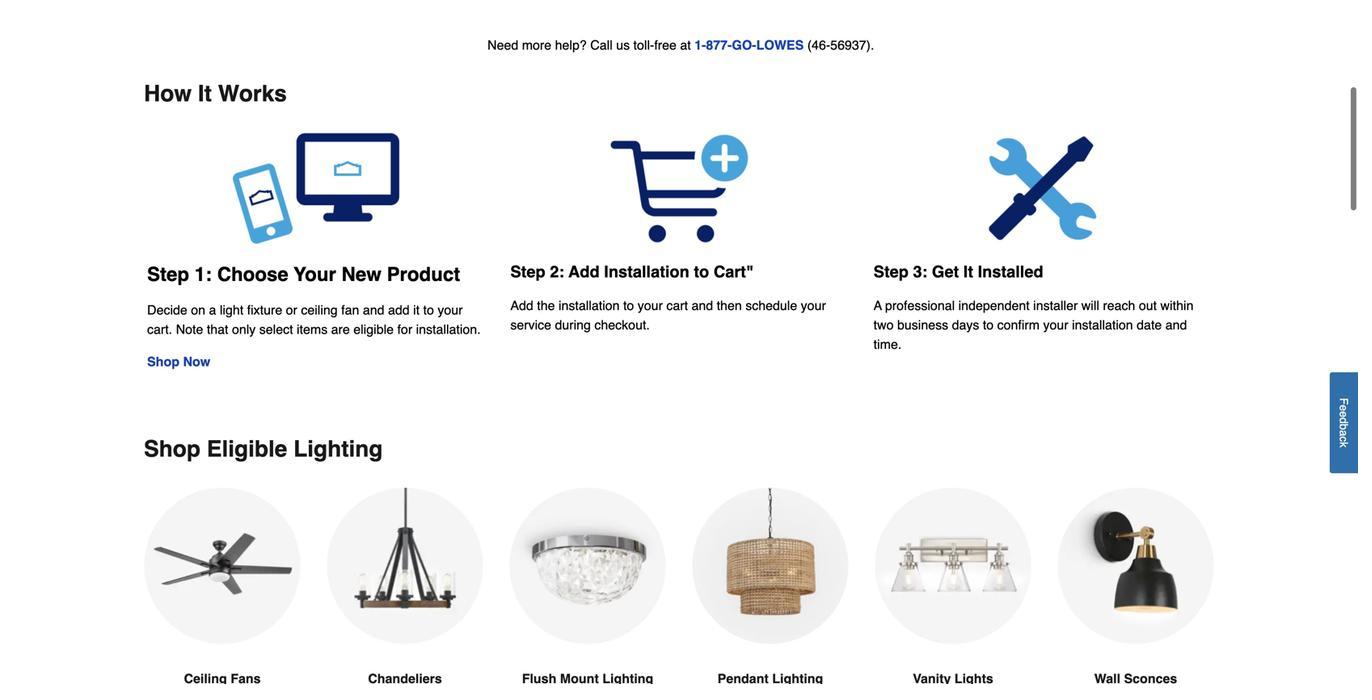 Task type: describe. For each thing, give the bounding box(es) containing it.
new
[[342, 264, 382, 286]]

installer
[[1033, 298, 1078, 313]]

installed
[[978, 263, 1044, 282]]

now
[[183, 355, 210, 370]]

installation inside a professional independent installer will reach out within two business days to confirm your installation date and time.
[[1072, 318, 1133, 333]]

toll-
[[634, 37, 654, 52]]

schedule
[[746, 298, 797, 313]]

professional
[[885, 298, 955, 313]]

how
[[144, 81, 192, 107]]

days
[[952, 318, 979, 333]]

2 e from the top
[[1338, 412, 1351, 418]]

lowes
[[756, 37, 804, 52]]

confirm
[[997, 318, 1040, 333]]

2:
[[550, 263, 564, 282]]

cart"
[[714, 263, 754, 282]]

b
[[1338, 424, 1351, 431]]

service
[[510, 318, 551, 333]]

add the installation to your cart and then schedule your service during checkout.
[[510, 298, 826, 333]]

or
[[286, 303, 297, 318]]

items
[[297, 322, 328, 337]]

a dark blue shopping cart icon. image
[[510, 132, 848, 245]]

get
[[932, 263, 959, 282]]

k
[[1338, 443, 1351, 448]]

your inside a professional independent installer will reach out within two business days to confirm your installation date and time.
[[1043, 318, 1069, 333]]

a inside decide on a light fixture or ceiling fan and add it to your cart. note that only select items are eligible for installation.
[[209, 303, 216, 318]]

light blue and dark blue hand tool icons. image
[[874, 132, 1211, 245]]

to inside add the installation to your cart and then schedule your service during checkout.
[[623, 298, 634, 313]]

1-877-go-lowes link
[[695, 37, 804, 52]]

need
[[488, 37, 518, 52]]

your right 'schedule'
[[801, 298, 826, 313]]

step 2: add installation to cart"
[[510, 263, 754, 282]]

a crystal flush mount light with a silver base. image
[[509, 488, 666, 645]]

business
[[897, 318, 949, 333]]

a silver and glass vanity light. image
[[875, 488, 1032, 645]]

and inside a professional independent installer will reach out within two business days to confirm your installation date and time.
[[1166, 318, 1187, 333]]

installation.
[[416, 322, 481, 337]]

ceiling
[[301, 303, 338, 318]]

go-
[[732, 37, 756, 52]]

1 horizontal spatial add
[[569, 263, 600, 282]]

a black and brass wall sconce. image
[[1058, 488, 1214, 645]]

fixture
[[247, 303, 282, 318]]

are
[[331, 322, 350, 337]]

free
[[654, 37, 677, 52]]

for
[[397, 322, 412, 337]]

date
[[1137, 318, 1162, 333]]

installation inside add the installation to your cart and then schedule your service during checkout.
[[559, 298, 620, 313]]

checkout.
[[595, 318, 650, 333]]

shop eligible lighting
[[144, 437, 383, 463]]

a
[[874, 298, 882, 313]]

decide on a light fixture or ceiling fan and add it to your cart. note that only select items are eligible for installation.
[[147, 303, 481, 337]]

f e e d b a c k button
[[1330, 373, 1358, 474]]

out
[[1139, 298, 1157, 313]]

light
[[220, 303, 244, 318]]

step for step 1: choose your new product
[[147, 264, 189, 286]]

time.
[[874, 337, 902, 352]]

f e e d b a c k
[[1338, 399, 1351, 448]]

within
[[1161, 298, 1194, 313]]

note
[[176, 322, 203, 337]]

your inside decide on a light fixture or ceiling fan and add it to your cart. note that only select items are eligible for installation.
[[438, 303, 463, 318]]

cart
[[667, 298, 688, 313]]

shop for shop now
[[147, 355, 179, 370]]

and inside decide on a light fixture or ceiling fan and add it to your cart. note that only select items are eligible for installation.
[[363, 303, 384, 318]]

0 horizontal spatial it
[[198, 81, 212, 107]]

shop now link
[[147, 355, 210, 370]]

a light blue smartphone icon and a dark blue monitor icon. image
[[147, 132, 485, 246]]

3:
[[913, 263, 928, 282]]



Task type: locate. For each thing, give the bounding box(es) containing it.
1 vertical spatial shop
[[144, 437, 201, 463]]

shop now
[[147, 355, 210, 370]]

and down the within
[[1166, 318, 1187, 333]]

e up b
[[1338, 412, 1351, 418]]

product
[[387, 264, 460, 286]]

a right the on
[[209, 303, 216, 318]]

fan
[[341, 303, 359, 318]]

and right cart in the top of the page
[[692, 298, 713, 313]]

us
[[616, 37, 630, 52]]

select
[[259, 322, 293, 337]]

and up eligible at top
[[363, 303, 384, 318]]

on
[[191, 303, 205, 318]]

shop down cart.
[[147, 355, 179, 370]]

lighting
[[294, 437, 383, 463]]

step 3: get it installed
[[874, 263, 1044, 282]]

0 vertical spatial a
[[209, 303, 216, 318]]

1:
[[195, 264, 212, 286]]

your
[[638, 298, 663, 313], [801, 298, 826, 313], [438, 303, 463, 318], [1043, 318, 1069, 333]]

need more help? call us toll-free at 1-877-go-lowes (46-56937).
[[484, 37, 874, 52]]

during
[[555, 318, 591, 333]]

eligible
[[354, 322, 394, 337]]

step left 3:
[[874, 263, 909, 282]]

2 horizontal spatial step
[[874, 263, 909, 282]]

works
[[218, 81, 287, 107]]

your left cart in the top of the page
[[638, 298, 663, 313]]

1-
[[695, 37, 706, 52]]

to down independent
[[983, 318, 994, 333]]

to inside a professional independent installer will reach out within two business days to confirm your installation date and time.
[[983, 318, 994, 333]]

will
[[1082, 298, 1100, 313]]

1 vertical spatial it
[[964, 263, 973, 282]]

shop
[[147, 355, 179, 370], [144, 437, 201, 463]]

1 horizontal spatial a
[[1338, 431, 1351, 437]]

it
[[413, 303, 420, 318]]

eligible
[[207, 437, 287, 463]]

that
[[207, 322, 228, 337]]

c
[[1338, 437, 1351, 443]]

1 vertical spatial installation
[[1072, 318, 1133, 333]]

step for step 3: get it installed
[[874, 263, 909, 282]]

only
[[232, 322, 256, 337]]

installation up during
[[559, 298, 620, 313]]

cart.
[[147, 322, 172, 337]]

installation
[[559, 298, 620, 313], [1072, 318, 1133, 333]]

e up d at the right bottom
[[1338, 405, 1351, 412]]

step left 2:
[[510, 263, 546, 282]]

step for step 2: add installation to cart"
[[510, 263, 546, 282]]

e
[[1338, 405, 1351, 412], [1338, 412, 1351, 418]]

a inside button
[[1338, 431, 1351, 437]]

your up installation.
[[438, 303, 463, 318]]

0 horizontal spatial add
[[510, 298, 533, 313]]

decide
[[147, 303, 187, 318]]

56937).
[[831, 37, 874, 52]]

add right 2:
[[569, 263, 600, 282]]

0 vertical spatial shop
[[147, 355, 179, 370]]

and
[[692, 298, 713, 313], [363, 303, 384, 318], [1166, 318, 1187, 333]]

step 1: choose your new product
[[147, 264, 460, 286]]

your
[[294, 264, 336, 286]]

to left cart"
[[694, 263, 709, 282]]

0 horizontal spatial and
[[363, 303, 384, 318]]

how it works
[[144, 81, 287, 107]]

0 horizontal spatial a
[[209, 303, 216, 318]]

1 horizontal spatial step
[[510, 263, 546, 282]]

choose
[[217, 264, 288, 286]]

shop left eligible
[[144, 437, 201, 463]]

d
[[1338, 418, 1351, 424]]

877-
[[706, 37, 732, 52]]

two
[[874, 318, 894, 333]]

a dark wood, glass and rubbed bronze chandelier. image
[[327, 488, 484, 645]]

it right how
[[198, 81, 212, 107]]

add up service
[[510, 298, 533, 313]]

reach
[[1103, 298, 1136, 313]]

to up checkout.
[[623, 298, 634, 313]]

(46-
[[807, 37, 831, 52]]

add inside add the installation to your cart and then schedule your service during checkout.
[[510, 298, 533, 313]]

shop for shop eligible lighting
[[144, 437, 201, 463]]

your down installer
[[1043, 318, 1069, 333]]

1 e from the top
[[1338, 405, 1351, 412]]

to inside decide on a light fixture or ceiling fan and add it to your cart. note that only select items are eligible for installation.
[[423, 303, 434, 318]]

and inside add the installation to your cart and then schedule your service during checkout.
[[692, 298, 713, 313]]

f
[[1338, 399, 1351, 405]]

at
[[680, 37, 691, 52]]

0 vertical spatial installation
[[559, 298, 620, 313]]

call
[[590, 37, 613, 52]]

independent
[[959, 298, 1030, 313]]

a matte black 5-blade ceiling fan. image
[[144, 488, 301, 645]]

0 vertical spatial add
[[569, 263, 600, 282]]

1 horizontal spatial installation
[[1072, 318, 1133, 333]]

0 horizontal spatial installation
[[559, 298, 620, 313]]

it
[[198, 81, 212, 107], [964, 263, 973, 282]]

a up k
[[1338, 431, 1351, 437]]

step left 1:
[[147, 264, 189, 286]]

a professional independent installer will reach out within two business days to confirm your installation date and time.
[[874, 298, 1194, 352]]

step
[[510, 263, 546, 282], [874, 263, 909, 282], [147, 264, 189, 286]]

a brown rattan pendant light. image
[[692, 488, 849, 645]]

2 horizontal spatial and
[[1166, 318, 1187, 333]]

the
[[537, 298, 555, 313]]

installation
[[604, 263, 690, 282]]

add
[[388, 303, 410, 318]]

0 horizontal spatial step
[[147, 264, 189, 286]]

then
[[717, 298, 742, 313]]

help?
[[555, 37, 587, 52]]

1 horizontal spatial and
[[692, 298, 713, 313]]

1 vertical spatial a
[[1338, 431, 1351, 437]]

1 horizontal spatial it
[[964, 263, 973, 282]]

to right it
[[423, 303, 434, 318]]

a
[[209, 303, 216, 318], [1338, 431, 1351, 437]]

0 vertical spatial it
[[198, 81, 212, 107]]

installation down will
[[1072, 318, 1133, 333]]

1 vertical spatial add
[[510, 298, 533, 313]]

add
[[569, 263, 600, 282], [510, 298, 533, 313]]

it right get
[[964, 263, 973, 282]]

more
[[522, 37, 552, 52]]

to
[[694, 263, 709, 282], [623, 298, 634, 313], [423, 303, 434, 318], [983, 318, 994, 333]]



Task type: vqa. For each thing, say whether or not it's contained in the screenshot.
service
yes



